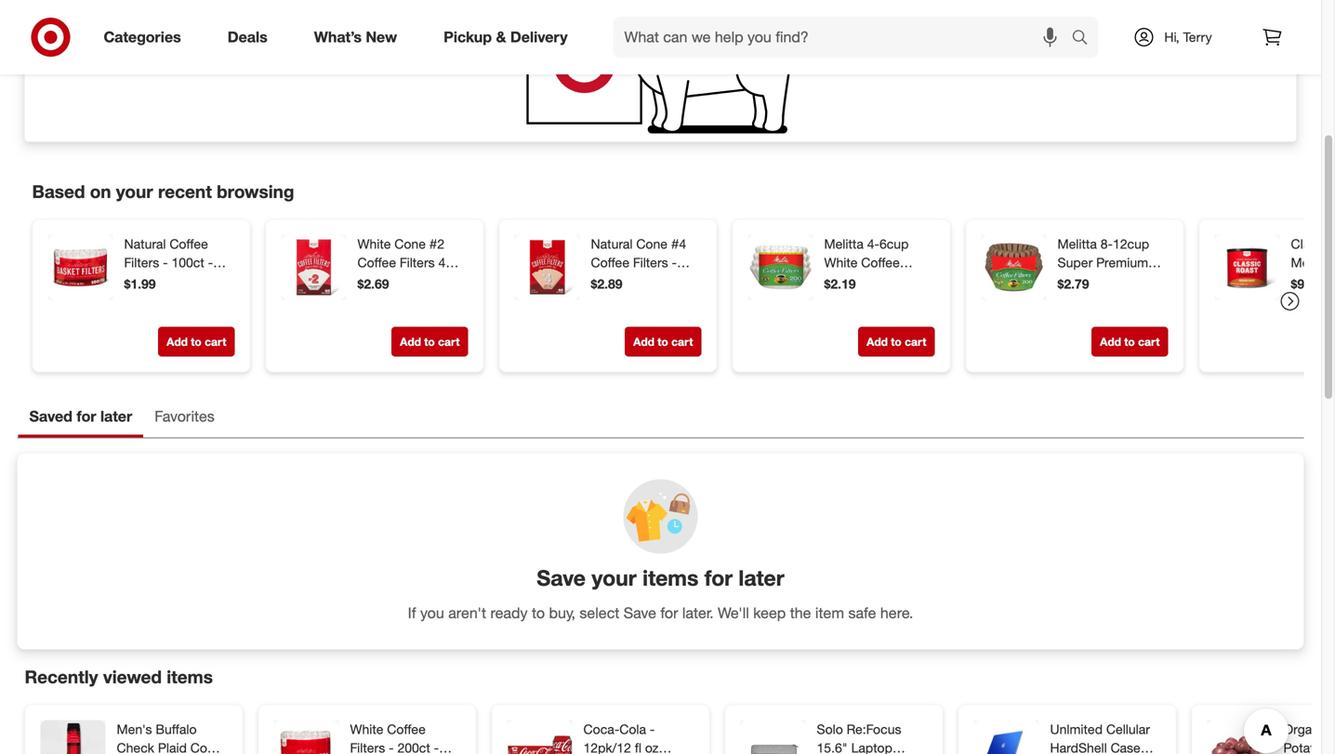 Task type: describe. For each thing, give the bounding box(es) containing it.
0 horizontal spatial for
[[77, 408, 96, 426]]

to for natural coffee filters - 100ct - market pantry™
[[191, 335, 202, 349]]

natural cone #4 coffee filters - 40ct - market pantry™ link
[[591, 235, 698, 308]]

favorites
[[155, 408, 215, 426]]

categories
[[104, 28, 181, 46]]

here.
[[881, 604, 914, 622]]

hardshell
[[1051, 740, 1108, 755]]

melitta 4-6cup white coffee filters 200ct
[[825, 236, 909, 290]]

if
[[408, 604, 416, 622]]

if you aren't ready to buy, select save for later. we'll keep the item safe here.
[[408, 604, 914, 622]]

organic r link
[[1284, 721, 1336, 755]]

white cone #2 coffee filters 40 ct - market pantry™ image
[[281, 235, 347, 300]]

add to cart button for natural cone #4 coffee filters - 40ct - market pantry™
[[625, 327, 702, 357]]

white cone #2 coffee filters 40 ct - market pantry™ link
[[358, 235, 465, 308]]

natural for coffee
[[591, 236, 633, 252]]

hi, terry
[[1165, 29, 1213, 45]]

delivery
[[511, 28, 568, 46]]

solo re:focus 15.6" lapto
[[817, 722, 902, 755]]

add to cart for natural coffee filters - 100ct - market pantry™
[[167, 335, 227, 349]]

melitta 4-6cup white coffee filters 200ct link
[[825, 235, 932, 290]]

re:focus
[[847, 722, 902, 738]]

40
[[439, 255, 453, 271]]

to left buy,
[[532, 604, 545, 622]]

men's
[[117, 722, 152, 738]]

- inside coca-cola - 12pk/12 fl o
[[650, 722, 655, 738]]

unlmited cellular hardshell case for apple 11-inch macbook air - blue image
[[975, 721, 1040, 755]]

melitta 4-6cup white coffee filters 200ct image
[[748, 235, 814, 300]]

filters inside 'melitta 4-6cup white coffee filters 200ct'
[[825, 273, 860, 290]]

deals
[[228, 28, 268, 46]]

natural coffee filters - 100ct - market pantry™
[[124, 236, 213, 290]]

plaid
[[158, 740, 187, 755]]

based on your recent browsing
[[32, 181, 294, 202]]

saved for later link
[[18, 399, 143, 438]]

white inside 'melitta 4-6cup white coffee filters 200ct'
[[825, 255, 858, 271]]

solo re:focus 15.6" lapto link
[[817, 721, 924, 755]]

white cone #2 coffee filters 40 ct - market pantry™
[[358, 236, 453, 308]]

save your items for later
[[537, 565, 785, 591]]

add to cart button for melitta 8-12cup super premium coffee filters 200ct
[[1092, 327, 1169, 357]]

2 horizontal spatial for
[[705, 565, 733, 591]]

white for white coffee filters - 200ct 
[[350, 722, 384, 738]]

organic r
[[1284, 722, 1336, 755]]

add for $2.79
[[1101, 335, 1122, 349]]

r
[[1334, 722, 1336, 738]]

#2
[[430, 236, 445, 252]]

empty cart bullseye image
[[521, 0, 801, 142]]

filters inside the white coffee filters - 200ct
[[350, 740, 385, 755]]

cart for natural cone #4 coffee filters - 40ct - market pantry™
[[672, 335, 694, 349]]

melitta 8-12cup super premium coffee filters 200ct link
[[1058, 235, 1165, 308]]

cart for melitta 8-12cup super premium coffee filters 200ct
[[1139, 335, 1161, 349]]

what's new
[[314, 28, 397, 46]]

men's buffalo check plaid coz link
[[117, 721, 224, 755]]

$2.79
[[1058, 276, 1090, 292]]

add to cart for melitta 8-12cup super premium coffee filters 200ct
[[1101, 335, 1161, 349]]

40ct
[[591, 273, 617, 290]]

aren't
[[449, 604, 487, 622]]

favorites link
[[143, 399, 226, 438]]

add to cart button for melitta 4-6cup white coffee filters 200ct
[[859, 327, 935, 357]]

classic 
[[1292, 236, 1336, 327]]

buffalo
[[156, 722, 197, 738]]

#4
[[672, 236, 687, 252]]

$2.69
[[358, 276, 389, 292]]

later.
[[683, 604, 714, 622]]

super
[[1058, 255, 1093, 271]]

coca-cola - 12pk/12 fl o
[[584, 722, 659, 755]]

white coffee filters - 200ct link
[[350, 721, 457, 755]]

what's
[[314, 28, 362, 46]]

unlmited cellular hardshell cas
[[1051, 722, 1151, 755]]

white for white cone #2 coffee filters 40 ct - market pantry™
[[358, 236, 391, 252]]

buy,
[[549, 604, 576, 622]]

ct
[[358, 273, 369, 290]]

filters inside the natural cone #4 coffee filters - 40ct - market pantry™
[[633, 255, 669, 271]]

natural cone #4 coffee filters - 40ct - market pantry™
[[591, 236, 687, 308]]

viewed
[[103, 667, 162, 688]]

cellular
[[1107, 722, 1151, 738]]

market for $2.89
[[629, 273, 670, 290]]

- inside white cone #2 coffee filters 40 ct - market pantry™
[[372, 273, 378, 290]]

saved for later
[[29, 408, 132, 426]]

1 horizontal spatial your
[[592, 565, 637, 591]]

hi,
[[1165, 29, 1180, 45]]

12pk/12
[[584, 740, 632, 755]]

pantry™ for $2.69
[[358, 292, 403, 308]]

solo
[[817, 722, 844, 738]]

premium
[[1097, 255, 1149, 271]]

cone for #4
[[637, 236, 668, 252]]

cola
[[620, 722, 647, 738]]

natural coffee filters - 100ct - market pantry™ link
[[124, 235, 231, 290]]

new
[[366, 28, 397, 46]]

2 vertical spatial for
[[661, 604, 679, 622]]

coffee inside 'melitta 4-6cup white coffee filters 200ct'
[[862, 255, 900, 271]]

100ct
[[172, 255, 204, 271]]

filters inside melitta 8-12cup super premium coffee filters 200ct
[[1101, 273, 1136, 290]]

unlmited
[[1051, 722, 1103, 738]]

pantry™ for $2.89
[[591, 292, 636, 308]]

market for $2.69
[[381, 273, 422, 290]]

- right 100ct
[[208, 255, 213, 271]]

$1.99
[[124, 276, 156, 292]]

15.6"
[[817, 740, 848, 755]]

check
[[117, 740, 154, 755]]

keep
[[754, 604, 786, 622]]

we'll
[[718, 604, 750, 622]]

item
[[816, 604, 845, 622]]

cone for #2
[[395, 236, 426, 252]]

saved
[[29, 408, 73, 426]]

based
[[32, 181, 85, 202]]

pantry™ inside natural coffee filters - 100ct - market pantry™
[[168, 273, 213, 290]]

add to cart button for white cone #2 coffee filters 40 ct - market pantry™
[[392, 327, 468, 357]]

melitta 8-12cup super premium coffee filters 200ct
[[1058, 236, 1150, 308]]



Task type: locate. For each thing, give the bounding box(es) containing it.
1 add to cart button from the left
[[158, 327, 235, 357]]

items up if you aren't ready to buy, select save for later. we'll keep the item safe here.
[[643, 565, 699, 591]]

2 horizontal spatial 200ct
[[1058, 292, 1091, 308]]

pickup & delivery link
[[428, 17, 591, 58]]

cart for white cone #2 coffee filters 40 ct - market pantry™
[[438, 335, 460, 349]]

4-
[[868, 236, 880, 252]]

1 cart from the left
[[205, 335, 227, 349]]

add down melitta 4-6cup white coffee filters 200ct link
[[867, 335, 888, 349]]

add to cart button
[[158, 327, 235, 357], [392, 327, 468, 357], [625, 327, 702, 357], [859, 327, 935, 357], [1092, 327, 1169, 357]]

- right 40ct
[[620, 273, 626, 290]]

coca-cola - 12pk/12 fl o link
[[584, 721, 691, 755]]

8-
[[1101, 236, 1114, 252]]

2 horizontal spatial pantry™
[[591, 292, 636, 308]]

0 horizontal spatial cone
[[395, 236, 426, 252]]

safe
[[849, 604, 877, 622]]

1 vertical spatial save
[[624, 604, 657, 622]]

2 cart from the left
[[438, 335, 460, 349]]

browsing
[[217, 181, 294, 202]]

0 vertical spatial your
[[116, 181, 153, 202]]

add for $2.19
[[867, 335, 888, 349]]

- left 100ct
[[163, 255, 168, 271]]

melitta left "4-"
[[825, 236, 864, 252]]

cone left #4
[[637, 236, 668, 252]]

1 natural from the left
[[124, 236, 166, 252]]

recently viewed items
[[25, 667, 213, 688]]

to up favorites
[[191, 335, 202, 349]]

melitta inside melitta 8-12cup super premium coffee filters 200ct
[[1058, 236, 1098, 252]]

white inside the white coffee filters - 200ct
[[350, 722, 384, 738]]

you
[[421, 604, 444, 622]]

cart down 40
[[438, 335, 460, 349]]

- inside the white coffee filters - 200ct
[[389, 740, 394, 755]]

to
[[191, 335, 202, 349], [424, 335, 435, 349], [658, 335, 669, 349], [891, 335, 902, 349], [1125, 335, 1136, 349], [532, 604, 545, 622]]

market right natural coffee filters - 100ct - market pantry™ image in the left top of the page
[[124, 273, 165, 290]]

add to cart button for natural coffee filters - 100ct - market pantry™
[[158, 327, 235, 357]]

4 cart from the left
[[905, 335, 927, 349]]

add for $2.89
[[634, 335, 655, 349]]

4 add to cart button from the left
[[859, 327, 935, 357]]

0 vertical spatial save
[[537, 565, 586, 591]]

4 add to cart from the left
[[867, 335, 927, 349]]

coca-cola - 12pk/12 fl oz cans image
[[508, 721, 573, 755], [508, 721, 573, 755]]

to down natural cone #4 coffee filters - 40ct - market pantry™ link
[[658, 335, 669, 349]]

cone
[[395, 236, 426, 252], [637, 236, 668, 252]]

men's buffalo check plaid coz
[[117, 722, 221, 755]]

white right white coffee filters - 200ct - market pantry™ image
[[350, 722, 384, 738]]

$9.29
[[1292, 276, 1324, 292]]

natural inside the natural cone #4 coffee filters - 40ct - market pantry™
[[591, 236, 633, 252]]

market right ct
[[381, 273, 422, 290]]

save right select
[[624, 604, 657, 622]]

pickup
[[444, 28, 492, 46]]

0 vertical spatial items
[[643, 565, 699, 591]]

3 add to cart from the left
[[634, 335, 694, 349]]

add to cart button down melitta 4-6cup white coffee filters 200ct link
[[859, 327, 935, 357]]

5 add from the left
[[1101, 335, 1122, 349]]

natural up 40ct
[[591, 236, 633, 252]]

pantry™ down 40ct
[[591, 292, 636, 308]]

0 horizontal spatial market
[[124, 273, 165, 290]]

your up select
[[592, 565, 637, 591]]

2 market from the left
[[381, 273, 422, 290]]

add for $2.69
[[400, 335, 421, 349]]

your
[[116, 181, 153, 202], [592, 565, 637, 591]]

add for $1.99
[[167, 335, 188, 349]]

coffee inside melitta 8-12cup super premium coffee filters 200ct
[[1058, 273, 1097, 290]]

2 cone from the left
[[637, 236, 668, 252]]

natural inside natural coffee filters - 100ct - market pantry™
[[124, 236, 166, 252]]

1 horizontal spatial later
[[739, 565, 785, 591]]

cart for melitta 4-6cup white coffee filters 200ct
[[905, 335, 927, 349]]

pickup & delivery
[[444, 28, 568, 46]]

add down melitta 8-12cup super premium coffee filters 200ct
[[1101, 335, 1122, 349]]

save up buy,
[[537, 565, 586, 591]]

natural
[[124, 236, 166, 252], [591, 236, 633, 252]]

cart
[[205, 335, 227, 349], [438, 335, 460, 349], [672, 335, 694, 349], [905, 335, 927, 349], [1139, 335, 1161, 349]]

add to cart button down white cone #2 coffee filters 40 ct - market pantry™ link
[[392, 327, 468, 357]]

12cup
[[1114, 236, 1150, 252]]

deals link
[[212, 17, 291, 58]]

on
[[90, 181, 111, 202]]

- right cola
[[650, 722, 655, 738]]

to for melitta 4-6cup white coffee filters 200ct
[[891, 335, 902, 349]]

5 add to cart from the left
[[1101, 335, 1161, 349]]

items up buffalo
[[167, 667, 213, 688]]

1 melitta from the left
[[825, 236, 864, 252]]

market inside white cone #2 coffee filters 40 ct - market pantry™
[[381, 273, 422, 290]]

pantry™ inside the natural cone #4 coffee filters - 40ct - market pantry™
[[591, 292, 636, 308]]

market inside natural coffee filters - 100ct - market pantry™
[[124, 273, 165, 290]]

filters inside natural coffee filters - 100ct - market pantry™
[[124, 255, 159, 271]]

select
[[580, 604, 620, 622]]

add to cart
[[167, 335, 227, 349], [400, 335, 460, 349], [634, 335, 694, 349], [867, 335, 927, 349], [1101, 335, 1161, 349]]

what's new link
[[298, 17, 421, 58]]

white coffee filters - 200ct 
[[350, 722, 439, 755]]

1 add to cart from the left
[[167, 335, 227, 349]]

coffee inside white cone #2 coffee filters 40 ct - market pantry™
[[358, 255, 396, 271]]

coffee inside natural coffee filters - 100ct - market pantry™
[[170, 236, 208, 252]]

to for natural cone #4 coffee filters - 40ct - market pantry™
[[658, 335, 669, 349]]

filters
[[124, 255, 159, 271], [400, 255, 435, 271], [633, 255, 669, 271], [825, 273, 860, 290], [1101, 273, 1136, 290], [350, 740, 385, 755]]

1 vertical spatial items
[[167, 667, 213, 688]]

cart down natural cone #4 coffee filters - 40ct - market pantry™ link
[[672, 335, 694, 349]]

1 horizontal spatial market
[[381, 273, 422, 290]]

2 add to cart from the left
[[400, 335, 460, 349]]

classic link
[[1292, 235, 1336, 327]]

0 vertical spatial for
[[77, 408, 96, 426]]

0 horizontal spatial later
[[100, 408, 132, 426]]

1 vertical spatial later
[[739, 565, 785, 591]]

1 horizontal spatial pantry™
[[358, 292, 403, 308]]

fl
[[635, 740, 642, 755]]

200ct inside 'melitta 4-6cup white coffee filters 200ct'
[[863, 273, 896, 290]]

add down white cone #2 coffee filters 40 ct - market pantry™ in the left top of the page
[[400, 335, 421, 349]]

0 horizontal spatial 200ct
[[398, 740, 430, 755]]

the
[[791, 604, 812, 622]]

later right saved
[[100, 408, 132, 426]]

white up $2.19
[[825, 255, 858, 271]]

0 horizontal spatial melitta
[[825, 236, 864, 252]]

to down melitta 4-6cup white coffee filters 200ct link
[[891, 335, 902, 349]]

2 vertical spatial white
[[350, 722, 384, 738]]

later
[[100, 408, 132, 426], [739, 565, 785, 591]]

2 add from the left
[[400, 335, 421, 349]]

1 horizontal spatial save
[[624, 604, 657, 622]]

0 horizontal spatial your
[[116, 181, 153, 202]]

2 add to cart button from the left
[[392, 327, 468, 357]]

save
[[537, 565, 586, 591], [624, 604, 657, 622]]

melitta for white
[[825, 236, 864, 252]]

search
[[1064, 30, 1109, 48]]

2 melitta from the left
[[1058, 236, 1098, 252]]

classic
[[1292, 236, 1334, 252]]

5 add to cart button from the left
[[1092, 327, 1169, 357]]

to for white cone #2 coffee filters 40 ct - market pantry™
[[424, 335, 435, 349]]

add down the natural cone #4 coffee filters - 40ct - market pantry™
[[634, 335, 655, 349]]

items for your
[[643, 565, 699, 591]]

melitta for super
[[1058, 236, 1098, 252]]

2 natural from the left
[[591, 236, 633, 252]]

melitta up super
[[1058, 236, 1098, 252]]

&
[[496, 28, 507, 46]]

market right $2.89
[[629, 273, 670, 290]]

add to cart down melitta 4-6cup white coffee filters 200ct link
[[867, 335, 927, 349]]

1 market from the left
[[124, 273, 165, 290]]

to down white cone #2 coffee filters 40 ct - market pantry™ link
[[424, 335, 435, 349]]

categories link
[[88, 17, 204, 58]]

1 horizontal spatial natural
[[591, 236, 633, 252]]

add up favorites
[[167, 335, 188, 349]]

cone left "#2"
[[395, 236, 426, 252]]

- right ct
[[372, 273, 378, 290]]

pantry™
[[168, 273, 213, 290], [358, 292, 403, 308], [591, 292, 636, 308]]

organic red potatoes - 3lb image
[[1208, 721, 1273, 755], [1208, 721, 1273, 755]]

classic roast medium roast ground coffee - 30.5oz - market pantry™ image
[[1216, 235, 1281, 300], [1216, 235, 1281, 300]]

1 vertical spatial white
[[825, 255, 858, 271]]

solo re:focus 15.6" laptop sleeve - gray image
[[741, 721, 806, 755], [741, 721, 806, 755]]

natural coffee filters - 100ct - market pantry™ image
[[48, 235, 113, 300]]

unlmited cellular hardshell cas link
[[1051, 721, 1158, 755]]

cart for natural coffee filters - 100ct - market pantry™
[[205, 335, 227, 349]]

1 horizontal spatial melitta
[[1058, 236, 1098, 252]]

0 vertical spatial 200ct
[[863, 273, 896, 290]]

add to cart down white cone #2 coffee filters 40 ct - market pantry™ link
[[400, 335, 460, 349]]

1 horizontal spatial cone
[[637, 236, 668, 252]]

add to cart for melitta 4-6cup white coffee filters 200ct
[[867, 335, 927, 349]]

5 cart from the left
[[1139, 335, 1161, 349]]

3 market from the left
[[629, 273, 670, 290]]

white coffee filters - 200ct - market pantry™ image
[[274, 721, 339, 755]]

for
[[77, 408, 96, 426], [705, 565, 733, 591], [661, 604, 679, 622]]

6cup
[[880, 236, 909, 252]]

add to cart up favorites
[[167, 335, 227, 349]]

4 add from the left
[[867, 335, 888, 349]]

melitta 8-12cup super premium coffee filters 200ct image
[[982, 235, 1047, 300]]

add to cart down natural cone #4 coffee filters - 40ct - market pantry™ link
[[634, 335, 694, 349]]

white
[[358, 236, 391, 252], [825, 255, 858, 271], [350, 722, 384, 738]]

add to cart button up favorites
[[158, 327, 235, 357]]

cone inside white cone #2 coffee filters 40 ct - market pantry™
[[395, 236, 426, 252]]

3 add to cart button from the left
[[625, 327, 702, 357]]

men's buffalo check plaid cozy crew socks with gift card holder - wondershop™ red/black 6-12 image
[[40, 721, 106, 755], [40, 721, 106, 755]]

1 cone from the left
[[395, 236, 426, 252]]

coffee
[[170, 236, 208, 252], [358, 255, 396, 271], [591, 255, 630, 271], [862, 255, 900, 271], [1058, 273, 1097, 290], [387, 722, 426, 738]]

2 horizontal spatial market
[[629, 273, 670, 290]]

1 horizontal spatial for
[[661, 604, 679, 622]]

add
[[167, 335, 188, 349], [400, 335, 421, 349], [634, 335, 655, 349], [867, 335, 888, 349], [1101, 335, 1122, 349]]

add to cart button down melitta 8-12cup super premium coffee filters 200ct 'link'
[[1092, 327, 1169, 357]]

for right saved
[[77, 408, 96, 426]]

0 vertical spatial later
[[100, 408, 132, 426]]

natural for -
[[124, 236, 166, 252]]

200ct inside the white coffee filters - 200ct
[[398, 740, 430, 755]]

coca-
[[584, 722, 620, 738]]

-
[[163, 255, 168, 271], [208, 255, 213, 271], [672, 255, 677, 271], [372, 273, 378, 290], [620, 273, 626, 290], [650, 722, 655, 738], [389, 740, 394, 755]]

cart up favorites
[[205, 335, 227, 349]]

pantry™ inside white cone #2 coffee filters 40 ct - market pantry™
[[358, 292, 403, 308]]

cart down melitta 8-12cup super premium coffee filters 200ct 'link'
[[1139, 335, 1161, 349]]

1 horizontal spatial 200ct
[[863, 273, 896, 290]]

1 vertical spatial 200ct
[[1058, 292, 1091, 308]]

3 cart from the left
[[672, 335, 694, 349]]

filters inside white cone #2 coffee filters 40 ct - market pantry™
[[400, 255, 435, 271]]

pantry™ down ct
[[358, 292, 403, 308]]

200ct inside melitta 8-12cup super premium coffee filters 200ct
[[1058, 292, 1091, 308]]

- right white coffee filters - 200ct - market pantry™ image
[[389, 740, 394, 755]]

white up ct
[[358, 236, 391, 252]]

cone inside the natural cone #4 coffee filters - 40ct - market pantry™
[[637, 236, 668, 252]]

your right on
[[116, 181, 153, 202]]

pantry™ down 100ct
[[168, 273, 213, 290]]

$2.89
[[591, 276, 623, 292]]

3 add from the left
[[634, 335, 655, 349]]

items for viewed
[[167, 667, 213, 688]]

0 horizontal spatial items
[[167, 667, 213, 688]]

1 vertical spatial for
[[705, 565, 733, 591]]

What can we help you find? suggestions appear below search field
[[614, 17, 1077, 58]]

0 horizontal spatial save
[[537, 565, 586, 591]]

terry
[[1184, 29, 1213, 45]]

200ct
[[863, 273, 896, 290], [1058, 292, 1091, 308], [398, 740, 430, 755]]

items
[[643, 565, 699, 591], [167, 667, 213, 688]]

later up keep
[[739, 565, 785, 591]]

white inside white cone #2 coffee filters 40 ct - market pantry™
[[358, 236, 391, 252]]

market inside the natural cone #4 coffee filters - 40ct - market pantry™
[[629, 273, 670, 290]]

1 add from the left
[[167, 335, 188, 349]]

natural cone #4 coffee filters - 40ct - market pantry™ image
[[515, 235, 580, 300]]

0 horizontal spatial pantry™
[[168, 273, 213, 290]]

add to cart button down natural cone #4 coffee filters - 40ct - market pantry™ link
[[625, 327, 702, 357]]

coffee inside the natural cone #4 coffee filters - 40ct - market pantry™
[[591, 255, 630, 271]]

recently
[[25, 667, 98, 688]]

search button
[[1064, 17, 1109, 61]]

melitta inside 'melitta 4-6cup white coffee filters 200ct'
[[825, 236, 864, 252]]

add to cart for natural cone #4 coffee filters - 40ct - market pantry™
[[634, 335, 694, 349]]

natural up $1.99
[[124, 236, 166, 252]]

coffee inside the white coffee filters - 200ct
[[387, 722, 426, 738]]

cart down melitta 4-6cup white coffee filters 200ct link
[[905, 335, 927, 349]]

to for melitta 8-12cup super premium coffee filters 200ct
[[1125, 335, 1136, 349]]

market
[[124, 273, 165, 290], [381, 273, 422, 290], [629, 273, 670, 290]]

add to cart down melitta 8-12cup super premium coffee filters 200ct 'link'
[[1101, 335, 1161, 349]]

for left later.
[[661, 604, 679, 622]]

1 vertical spatial your
[[592, 565, 637, 591]]

0 vertical spatial white
[[358, 236, 391, 252]]

organic
[[1284, 722, 1330, 738]]

0 horizontal spatial natural
[[124, 236, 166, 252]]

$2.19
[[825, 276, 856, 292]]

add to cart for white cone #2 coffee filters 40 ct - market pantry™
[[400, 335, 460, 349]]

for up the we'll
[[705, 565, 733, 591]]

recent
[[158, 181, 212, 202]]

2 vertical spatial 200ct
[[398, 740, 430, 755]]

to down melitta 8-12cup super premium coffee filters 200ct 'link'
[[1125, 335, 1136, 349]]

1 horizontal spatial items
[[643, 565, 699, 591]]

- down #4
[[672, 255, 677, 271]]



Task type: vqa. For each thing, say whether or not it's contained in the screenshot.
the Organic Red Potatoes - 3lb image
yes



